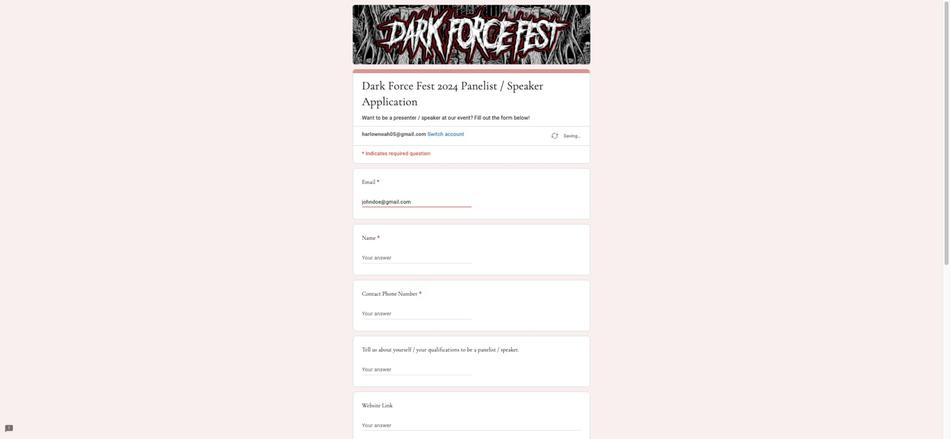 Task type: vqa. For each thing, say whether or not it's contained in the screenshot.
bottommost REQUIRED QUESTION element
yes



Task type: describe. For each thing, give the bounding box(es) containing it.
2 heading from the top
[[362, 178, 581, 187]]

3 heading from the top
[[362, 234, 380, 243]]

required question element for third heading from the bottom
[[376, 178, 380, 187]]

Your email email field
[[362, 198, 472, 207]]

4 heading from the top
[[362, 290, 422, 299]]

report a problem to google image
[[4, 425, 13, 434]]



Task type: locate. For each thing, give the bounding box(es) containing it.
None text field
[[362, 366, 472, 375], [362, 422, 581, 431], [362, 366, 472, 375], [362, 422, 581, 431]]

2 vertical spatial required question element
[[418, 290, 422, 299]]

required question element for first heading from the bottom of the page
[[418, 290, 422, 299]]

1 heading from the top
[[362, 78, 581, 110]]

required question element for 2nd heading from the bottom
[[376, 234, 380, 243]]

list item
[[353, 169, 591, 220]]

status
[[551, 131, 581, 141]]

list
[[353, 169, 591, 440]]

required question element
[[376, 178, 380, 187], [376, 234, 380, 243], [418, 290, 422, 299]]

None text field
[[362, 254, 472, 263], [362, 310, 472, 319], [362, 254, 472, 263], [362, 310, 472, 319]]

heading
[[362, 78, 581, 110], [362, 178, 581, 187], [362, 234, 380, 243], [362, 290, 422, 299]]

0 vertical spatial required question element
[[376, 178, 380, 187]]

1 vertical spatial required question element
[[376, 234, 380, 243]]



